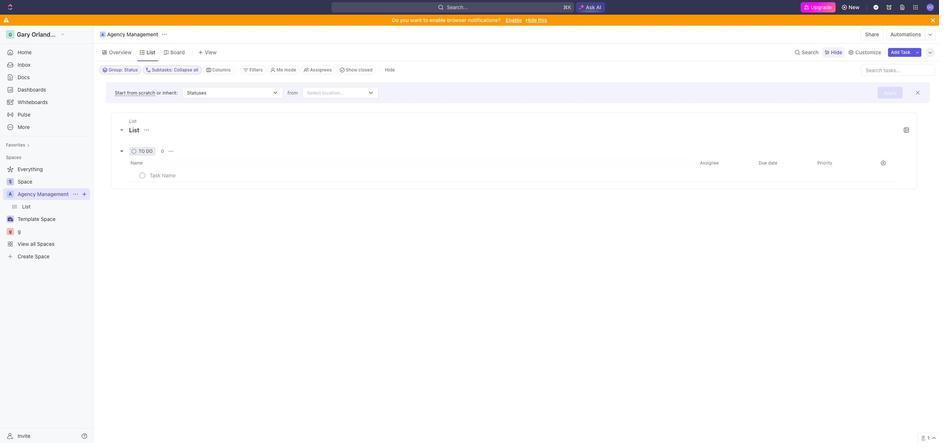 Task type: describe. For each thing, give the bounding box(es) containing it.
Task Name text field
[[150, 170, 364, 181]]

tree inside sidebar navigation
[[3, 164, 90, 263]]

space, , element
[[7, 178, 14, 186]]

gary orlando's workspace, , element
[[6, 30, 15, 39]]

sidebar navigation
[[0, 26, 95, 444]]

business time image
[[8, 217, 13, 222]]

Search tasks... text field
[[862, 65, 935, 76]]



Task type: locate. For each thing, give the bounding box(es) containing it.
agency management, , element
[[100, 32, 106, 37], [7, 191, 14, 198]]

g, , element
[[7, 228, 14, 236]]

1 vertical spatial agency management, , element
[[7, 191, 14, 198]]

1 horizontal spatial agency management, , element
[[100, 32, 106, 37]]

change status image
[[142, 174, 146, 178]]

0 vertical spatial agency management, , element
[[100, 32, 106, 37]]

0 horizontal spatial agency management, , element
[[7, 191, 14, 198]]

tree
[[3, 164, 90, 263]]



Task type: vqa. For each thing, say whether or not it's contained in the screenshot.
Space, , 'element'
yes



